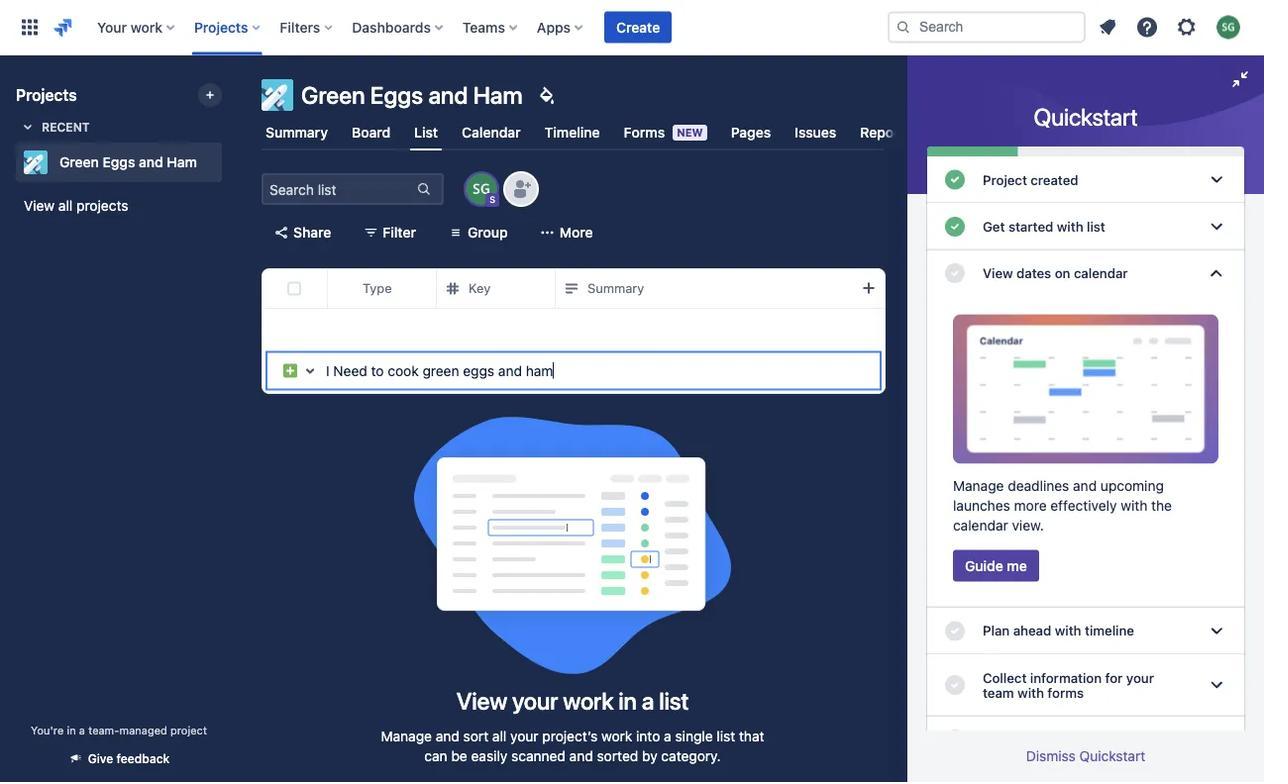 Task type: describe. For each thing, give the bounding box(es) containing it.
collect information for your team with forms button
[[927, 655, 1244, 717]]

created
[[1031, 172, 1078, 188]]

apps
[[537, 19, 571, 35]]

and up view all projects link at left top
[[139, 154, 163, 170]]

teams
[[463, 19, 505, 35]]

new
[[677, 126, 703, 139]]

manage and sort all your project's work into a single list that can be easily scanned and sorted by category.
[[381, 729, 764, 765]]

effectively
[[1050, 498, 1117, 514]]

0 horizontal spatial green
[[59, 154, 99, 170]]

chevron image inside "project created" dropdown button
[[1205, 168, 1228, 192]]

1 vertical spatial your
[[512, 688, 558, 715]]

summary inside row
[[587, 281, 644, 296]]

your work
[[97, 19, 162, 35]]

Search field
[[888, 11, 1086, 43]]

and down project's
[[569, 748, 593, 765]]

summary inside tab list
[[265, 124, 328, 141]]

sidebar navigation image
[[216, 79, 260, 119]]

apps button
[[531, 11, 591, 43]]

jira image
[[52, 15, 75, 39]]

banner containing your work
[[0, 0, 1264, 55]]

timeline
[[544, 124, 600, 141]]

guide me
[[965, 558, 1027, 574]]

with inside manage deadlines and upcoming launches more effectively with the calendar view.
[[1121, 498, 1147, 514]]

dates
[[1016, 265, 1051, 281]]

work inside popup button
[[130, 19, 162, 35]]

add to starred image
[[216, 151, 240, 174]]

group
[[468, 224, 508, 241]]

Search list text field
[[264, 175, 414, 203]]

checked image for collect
[[943, 674, 967, 698]]

me
[[1007, 558, 1027, 574]]

sort
[[463, 729, 489, 745]]

view your work in a list
[[456, 688, 689, 715]]

set background color image
[[535, 83, 558, 107]]

you're in a team-managed project
[[31, 724, 207, 737]]

1 vertical spatial quickstart
[[1079, 748, 1145, 765]]

for
[[1105, 670, 1123, 686]]

can
[[424, 748, 447, 765]]

dismiss quickstart
[[1026, 748, 1145, 765]]

key
[[469, 281, 491, 296]]

category.
[[661, 748, 721, 765]]

chevron image for calendar
[[1205, 262, 1228, 285]]

summary link
[[262, 115, 332, 151]]

collect
[[983, 670, 1027, 686]]

view for view your work in a list
[[456, 688, 507, 715]]

appswitcher icon image
[[18, 15, 42, 39]]

project's
[[542, 729, 598, 745]]

launches
[[953, 498, 1010, 514]]

primary element
[[12, 0, 888, 55]]

filter
[[383, 224, 416, 241]]

with inside collect information for your team with forms
[[1018, 685, 1044, 701]]

give
[[88, 752, 113, 766]]

more button
[[528, 217, 605, 249]]

scanned
[[511, 748, 566, 765]]

into
[[636, 729, 660, 745]]

dashboards button
[[346, 11, 451, 43]]

filters button
[[274, 11, 340, 43]]

more
[[559, 224, 593, 241]]

jira image
[[52, 15, 75, 39]]

0 vertical spatial quickstart
[[1034, 103, 1138, 131]]

guide me button
[[953, 551, 1039, 582]]

checked image for get
[[943, 215, 967, 239]]

button to open the fields dropdown. open the fields dropdown to add fields to list view or create a new field image
[[857, 276, 881, 300]]

filters
[[280, 19, 320, 35]]

easily
[[471, 748, 508, 765]]

recent
[[42, 120, 90, 134]]

your inside collect information for your team with forms
[[1126, 670, 1154, 686]]

get started with list
[[983, 219, 1105, 235]]

share
[[293, 224, 331, 241]]

with inside dropdown button
[[1055, 623, 1081, 639]]

issues
[[795, 124, 836, 141]]

checked image for project
[[943, 168, 967, 192]]

chevron image for your
[[1205, 674, 1228, 698]]

your profile and settings image
[[1217, 15, 1240, 39]]

0 horizontal spatial all
[[58, 198, 73, 214]]

feedback
[[116, 752, 170, 766]]

be
[[451, 748, 467, 765]]

manage for manage and sort all your project's work into a single list that can be easily scanned and sorted by category.
[[381, 729, 432, 745]]

project
[[983, 172, 1027, 188]]

plan ahead with timeline
[[983, 623, 1134, 639]]

the
[[1151, 498, 1172, 514]]

view for view all projects
[[24, 198, 55, 214]]

share button
[[262, 217, 343, 249]]

information
[[1030, 670, 1102, 686]]

pages
[[731, 124, 771, 141]]

eggs inside green eggs and ham link
[[103, 154, 135, 170]]

get started with list button
[[927, 203, 1244, 250]]

0 vertical spatial ham
[[473, 81, 523, 109]]

give feedback
[[88, 752, 170, 766]]

projects button
[[188, 11, 268, 43]]

forms
[[624, 124, 665, 141]]

view dates on calendar button
[[927, 250, 1244, 297]]

calendar link
[[458, 115, 525, 151]]

sam green image
[[466, 173, 497, 205]]

sorted
[[597, 748, 638, 765]]

help image
[[1135, 15, 1159, 39]]

you're
[[31, 724, 64, 737]]

plan ahead with timeline button
[[927, 608, 1244, 655]]

projects inside popup button
[[194, 19, 248, 35]]

single
[[675, 729, 713, 745]]

by
[[642, 748, 657, 765]]

team-
[[88, 724, 119, 737]]

row containing type
[[263, 268, 1264, 309]]

tab list containing list
[[250, 115, 916, 151]]

started
[[1008, 219, 1053, 235]]

and up list
[[428, 81, 468, 109]]

0 horizontal spatial projects
[[16, 86, 77, 105]]

a inside manage and sort all your project's work into a single list that can be easily scanned and sorted by category.
[[664, 729, 671, 745]]

view all projects link
[[16, 188, 222, 224]]



Task type: locate. For each thing, give the bounding box(es) containing it.
2 vertical spatial view
[[456, 688, 507, 715]]

guide
[[965, 558, 1003, 574]]

dashboards
[[352, 19, 431, 35]]

1 horizontal spatial eggs
[[370, 81, 423, 109]]

1 vertical spatial eggs
[[103, 154, 135, 170]]

2 checked image from the top
[[943, 619, 967, 643]]

dismiss
[[1026, 748, 1076, 765]]

checked image inside collect information for your team with forms dropdown button
[[943, 674, 967, 698]]

0 vertical spatial checked image
[[943, 262, 967, 285]]

checked image
[[943, 262, 967, 285], [943, 619, 967, 643], [943, 674, 967, 698]]

upcoming
[[1101, 478, 1164, 494]]

create project image
[[202, 87, 218, 103]]

0 vertical spatial eggs
[[370, 81, 423, 109]]

timeline
[[1085, 623, 1134, 639]]

0 horizontal spatial a
[[79, 724, 85, 737]]

checked image left team
[[943, 674, 967, 698]]

2 horizontal spatial view
[[983, 265, 1013, 281]]

your right for
[[1126, 670, 1154, 686]]

reports
[[860, 124, 912, 141]]

in up into at the right bottom of the page
[[618, 688, 637, 715]]

0 horizontal spatial calendar
[[953, 517, 1008, 534]]

1 horizontal spatial manage
[[953, 478, 1004, 494]]

issues link
[[791, 115, 840, 151]]

checked image left plan
[[943, 619, 967, 643]]

2 chevron image from the top
[[1205, 728, 1228, 752]]

1 horizontal spatial all
[[492, 729, 507, 745]]

a right into at the right bottom of the page
[[664, 729, 671, 745]]

plan
[[983, 623, 1010, 639]]

manage inside manage and sort all your project's work into a single list that can be easily scanned and sorted by category.
[[381, 729, 432, 745]]

in right you're
[[67, 724, 76, 737]]

manage for manage deadlines and upcoming launches more effectively with the calendar view.
[[953, 478, 1004, 494]]

your inside manage and sort all your project's work into a single list that can be easily scanned and sorted by category.
[[510, 729, 539, 745]]

manage deadlines and upcoming launches more effectively with the calendar view.
[[953, 478, 1172, 534]]

3 checked image from the top
[[943, 728, 967, 752]]

quickstart up "project created" dropdown button
[[1034, 103, 1138, 131]]

row
[[263, 268, 1264, 309]]

type
[[363, 281, 392, 296]]

teams button
[[457, 11, 525, 43]]

manage up can
[[381, 729, 432, 745]]

work inside manage and sort all your project's work into a single list that can be easily scanned and sorted by category.
[[601, 729, 632, 745]]

1 checked image from the top
[[943, 168, 967, 192]]

1 horizontal spatial in
[[618, 688, 637, 715]]

projects
[[194, 19, 248, 35], [16, 86, 77, 105]]

your
[[1126, 670, 1154, 686], [512, 688, 558, 715], [510, 729, 539, 745]]

2 vertical spatial checked image
[[943, 728, 967, 752]]

managed
[[119, 724, 167, 737]]

checked image inside plan ahead with timeline dropdown button
[[943, 619, 967, 643]]

checked image
[[943, 168, 967, 192], [943, 215, 967, 239], [943, 728, 967, 752]]

1 vertical spatial summary
[[587, 281, 644, 296]]

list down "project created" dropdown button
[[1087, 219, 1105, 235]]

checked image left get
[[943, 215, 967, 239]]

0 horizontal spatial eggs
[[103, 154, 135, 170]]

0 vertical spatial green eggs and ham
[[301, 81, 523, 109]]

0 horizontal spatial view
[[24, 198, 55, 214]]

chevron image inside plan ahead with timeline dropdown button
[[1205, 619, 1228, 643]]

0 vertical spatial all
[[58, 198, 73, 214]]

checked image inside get started with list dropdown button
[[943, 215, 967, 239]]

2 horizontal spatial list
[[1087, 219, 1105, 235]]

1 vertical spatial list
[[659, 688, 689, 715]]

list inside manage and sort all your project's work into a single list that can be easily scanned and sorted by category.
[[717, 729, 735, 745]]

project created button
[[927, 157, 1244, 203]]

with right team
[[1018, 685, 1044, 701]]

ham up the calendar
[[473, 81, 523, 109]]

a left team-
[[79, 724, 85, 737]]

checked image left the dismiss
[[943, 728, 967, 752]]

lead image
[[282, 363, 298, 379]]

green eggs and ham up list
[[301, 81, 523, 109]]

1 horizontal spatial calendar
[[1074, 265, 1128, 281]]

checked image for view
[[943, 262, 967, 285]]

manage up launches
[[953, 478, 1004, 494]]

2 vertical spatial list
[[717, 729, 735, 745]]

1 horizontal spatial summary
[[587, 281, 644, 296]]

2 vertical spatial work
[[601, 729, 632, 745]]

0 horizontal spatial green eggs and ham
[[59, 154, 197, 170]]

1 vertical spatial chevron image
[[1205, 728, 1228, 752]]

board link
[[348, 115, 394, 151]]

1 vertical spatial green
[[59, 154, 99, 170]]

green up summary link in the top of the page
[[301, 81, 365, 109]]

4 chevron image from the top
[[1205, 674, 1228, 698]]

0 vertical spatial checked image
[[943, 168, 967, 192]]

manage
[[953, 478, 1004, 494], [381, 729, 432, 745]]

1 vertical spatial checked image
[[943, 215, 967, 239]]

1 horizontal spatial view
[[456, 688, 507, 715]]

ahead
[[1013, 623, 1051, 639]]

1 vertical spatial view
[[983, 265, 1013, 281]]

that
[[739, 729, 764, 745]]

0 vertical spatial summary
[[265, 124, 328, 141]]

group button
[[436, 217, 520, 249]]

0 vertical spatial chevron image
[[1205, 168, 1228, 192]]

your up project's
[[512, 688, 558, 715]]

and up can
[[436, 729, 459, 745]]

2 vertical spatial your
[[510, 729, 539, 745]]

calendar inside manage deadlines and upcoming launches more effectively with the calendar view.
[[953, 517, 1008, 534]]

green down recent at top
[[59, 154, 99, 170]]

view
[[24, 198, 55, 214], [983, 265, 1013, 281], [456, 688, 507, 715]]

calendar inside dropdown button
[[1074, 265, 1128, 281]]

1 vertical spatial manage
[[381, 729, 432, 745]]

1 horizontal spatial ham
[[473, 81, 523, 109]]

1 horizontal spatial projects
[[194, 19, 248, 35]]

0 vertical spatial in
[[618, 688, 637, 715]]

deadlines
[[1008, 478, 1069, 494]]

0 horizontal spatial list
[[659, 688, 689, 715]]

list
[[414, 124, 438, 141]]

1 horizontal spatial list
[[717, 729, 735, 745]]

manage inside manage deadlines and upcoming launches more effectively with the calendar view.
[[953, 478, 1004, 494]]

1 chevron image from the top
[[1205, 215, 1228, 239]]

1 vertical spatial ham
[[167, 154, 197, 170]]

ham left add to starred icon
[[167, 154, 197, 170]]

0 vertical spatial green
[[301, 81, 365, 109]]

checked image inside "project created" dropdown button
[[943, 168, 967, 192]]

reports link
[[856, 115, 916, 151]]

your work button
[[91, 11, 182, 43]]

calendar
[[462, 124, 521, 141]]

list
[[1087, 219, 1105, 235], [659, 688, 689, 715], [717, 729, 735, 745]]

projects up create project icon
[[194, 19, 248, 35]]

on
[[1055, 265, 1070, 281]]

chevron image
[[1205, 215, 1228, 239], [1205, 262, 1228, 285], [1205, 619, 1228, 643], [1205, 674, 1228, 698]]

2 vertical spatial checked image
[[943, 674, 967, 698]]

checked image left dates
[[943, 262, 967, 285]]

collapse recent projects image
[[16, 115, 40, 139]]

view left dates
[[983, 265, 1013, 281]]

calendar right on
[[1074, 265, 1128, 281]]

list left that
[[717, 729, 735, 745]]

2 chevron image from the top
[[1205, 262, 1228, 285]]

1 vertical spatial all
[[492, 729, 507, 745]]

more
[[1014, 498, 1047, 514]]

summary up search list text field
[[265, 124, 328, 141]]

2 horizontal spatial a
[[664, 729, 671, 745]]

1 vertical spatial calendar
[[953, 517, 1008, 534]]

and up effectively
[[1073, 478, 1097, 494]]

view inside dropdown button
[[983, 265, 1013, 281]]

1 horizontal spatial a
[[642, 688, 654, 715]]

view for view dates on calendar
[[983, 265, 1013, 281]]

2 checked image from the top
[[943, 215, 967, 239]]

collect information for your team with forms
[[983, 670, 1154, 701]]

pages link
[[727, 115, 775, 151]]

with right ahead
[[1055, 623, 1081, 639]]

with down the upcoming
[[1121, 498, 1147, 514]]

a up into at the right bottom of the page
[[642, 688, 654, 715]]

filter button
[[351, 217, 428, 249]]

checked image for plan
[[943, 619, 967, 643]]

calendar down launches
[[953, 517, 1008, 534]]

green eggs and ham up view all projects link at left top
[[59, 154, 197, 170]]

all left the projects
[[58, 198, 73, 214]]

projects up collapse recent projects icon
[[16, 86, 77, 105]]

project created
[[983, 172, 1078, 188]]

What needs to be done? - Press the "Enter" key to submit or the "Escape" key to cancel. text field
[[326, 361, 866, 381]]

notifications image
[[1096, 15, 1119, 39]]

0 vertical spatial view
[[24, 198, 55, 214]]

list inside dropdown button
[[1087, 219, 1105, 235]]

checked image left project
[[943, 168, 967, 192]]

give feedback button
[[56, 743, 182, 775]]

0 vertical spatial your
[[1126, 670, 1154, 686]]

board
[[352, 124, 390, 141]]

with
[[1057, 219, 1083, 235], [1121, 498, 1147, 514], [1055, 623, 1081, 639], [1018, 685, 1044, 701]]

calendar
[[1074, 265, 1128, 281], [953, 517, 1008, 534]]

and inside manage deadlines and upcoming launches more effectively with the calendar view.
[[1073, 478, 1097, 494]]

0 vertical spatial work
[[130, 19, 162, 35]]

settings image
[[1175, 15, 1199, 39]]

all up easily
[[492, 729, 507, 745]]

0 horizontal spatial manage
[[381, 729, 432, 745]]

summary
[[265, 124, 328, 141], [587, 281, 644, 296]]

0 vertical spatial manage
[[953, 478, 1004, 494]]

ham
[[473, 81, 523, 109], [167, 154, 197, 170]]

view all projects
[[24, 198, 128, 214]]

chevron image
[[1205, 168, 1228, 192], [1205, 728, 1228, 752]]

eggs up board
[[370, 81, 423, 109]]

summary down more
[[587, 281, 644, 296]]

a
[[642, 688, 654, 715], [79, 724, 85, 737], [664, 729, 671, 745]]

1 vertical spatial checked image
[[943, 619, 967, 643]]

your up scanned
[[510, 729, 539, 745]]

with right "started"
[[1057, 219, 1083, 235]]

checked image inside view dates on calendar dropdown button
[[943, 262, 967, 285]]

3 checked image from the top
[[943, 674, 967, 698]]

chevron image for list
[[1205, 215, 1228, 239]]

create button
[[604, 11, 672, 43]]

ham inside green eggs and ham link
[[167, 154, 197, 170]]

work up project's
[[563, 688, 614, 715]]

0 vertical spatial projects
[[194, 19, 248, 35]]

create
[[616, 19, 660, 35]]

forms
[[1048, 685, 1084, 701]]

1 vertical spatial projects
[[16, 86, 77, 105]]

chevron image for timeline
[[1205, 619, 1228, 643]]

your
[[97, 19, 127, 35]]

1 checked image from the top
[[943, 262, 967, 285]]

green
[[301, 81, 365, 109], [59, 154, 99, 170]]

1 horizontal spatial green
[[301, 81, 365, 109]]

view.
[[1012, 517, 1044, 534]]

0 vertical spatial calendar
[[1074, 265, 1128, 281]]

chevron image inside collect information for your team with forms dropdown button
[[1205, 674, 1228, 698]]

view left the projects
[[24, 198, 55, 214]]

dismiss quickstart link
[[1026, 748, 1145, 765]]

1 vertical spatial green eggs and ham
[[59, 154, 197, 170]]

banner
[[0, 0, 1264, 55]]

add people image
[[509, 177, 533, 201]]

0 horizontal spatial summary
[[265, 124, 328, 141]]

tab list
[[250, 115, 916, 151]]

all inside manage and sort all your project's work into a single list that can be easily scanned and sorted by category.
[[492, 729, 507, 745]]

chevron image inside view dates on calendar dropdown button
[[1205, 262, 1228, 285]]

0 horizontal spatial ham
[[167, 154, 197, 170]]

get
[[983, 219, 1005, 235]]

1 vertical spatial in
[[67, 724, 76, 737]]

1 horizontal spatial green eggs and ham
[[301, 81, 523, 109]]

list up single
[[659, 688, 689, 715]]

minimize image
[[1228, 67, 1252, 91]]

green eggs and ham link
[[16, 143, 214, 182]]

0 vertical spatial list
[[1087, 219, 1105, 235]]

eggs up view all projects link at left top
[[103, 154, 135, 170]]

work right your
[[130, 19, 162, 35]]

3 chevron image from the top
[[1205, 619, 1228, 643]]

view dates on calendar
[[983, 265, 1128, 281]]

0 horizontal spatial in
[[67, 724, 76, 737]]

work up sorted
[[601, 729, 632, 745]]

timeline link
[[541, 115, 604, 151]]

progress bar
[[927, 147, 1244, 157]]

project
[[170, 724, 207, 737]]

projects
[[76, 198, 128, 214]]

all
[[58, 198, 73, 214], [492, 729, 507, 745]]

1 chevron image from the top
[[1205, 168, 1228, 192]]

search image
[[896, 19, 911, 35]]

view up sort
[[456, 688, 507, 715]]

1 vertical spatial work
[[563, 688, 614, 715]]

quickstart right the dismiss
[[1079, 748, 1145, 765]]



Task type: vqa. For each thing, say whether or not it's contained in the screenshot.
settings
no



